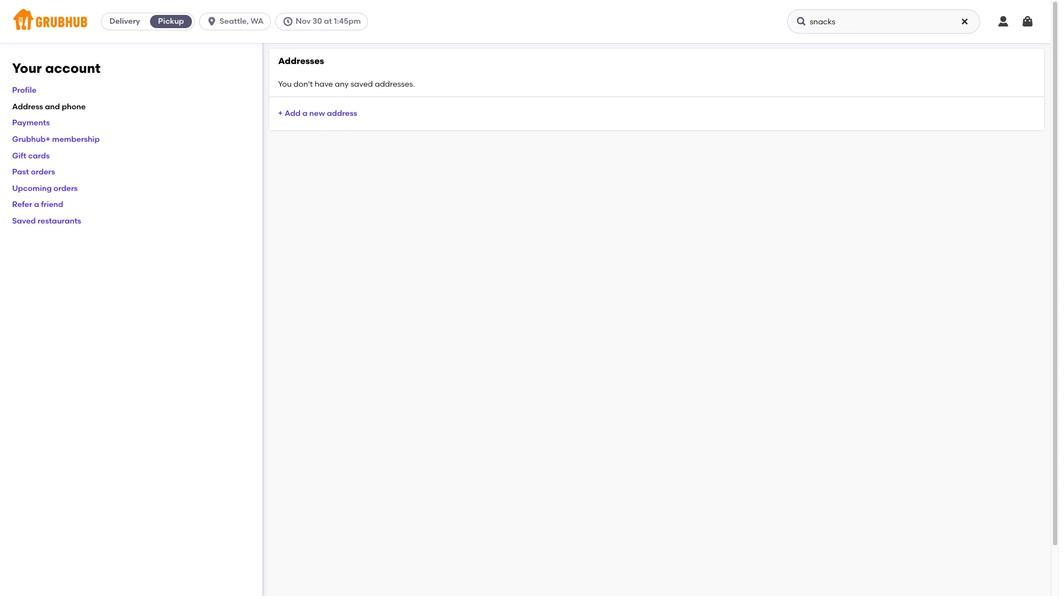 Task type: locate. For each thing, give the bounding box(es) containing it.
a right refer
[[34, 200, 39, 209]]

have
[[315, 79, 333, 89]]

0 horizontal spatial svg image
[[206, 16, 218, 27]]

your account
[[12, 60, 101, 76]]

saved restaurants link
[[12, 216, 81, 226]]

saved restaurants
[[12, 216, 81, 226]]

membership
[[52, 135, 100, 144]]

saved
[[12, 216, 36, 226]]

address
[[327, 109, 357, 118]]

0 horizontal spatial svg image
[[283, 16, 294, 27]]

2 horizontal spatial svg image
[[1022, 15, 1035, 28]]

past
[[12, 167, 29, 177]]

any
[[335, 79, 349, 89]]

a left new
[[303, 109, 308, 118]]

grubhub+
[[12, 135, 50, 144]]

orders up upcoming orders
[[31, 167, 55, 177]]

phone
[[62, 102, 86, 111]]

nov 30 at 1:45pm button
[[275, 13, 373, 30]]

you
[[278, 79, 292, 89]]

svg image inside seattle, wa button
[[206, 16, 218, 27]]

past orders
[[12, 167, 55, 177]]

orders for upcoming orders
[[54, 184, 78, 193]]

address and phone
[[12, 102, 86, 111]]

addresses.
[[375, 79, 415, 89]]

svg image inside nov 30 at 1:45pm button
[[283, 16, 294, 27]]

0 vertical spatial a
[[303, 109, 308, 118]]

svg image
[[1022, 15, 1035, 28], [283, 16, 294, 27], [961, 17, 970, 26]]

orders up friend
[[54, 184, 78, 193]]

a inside button
[[303, 109, 308, 118]]

past orders link
[[12, 167, 55, 177]]

30
[[313, 17, 322, 26]]

at
[[324, 17, 332, 26]]

pickup button
[[148, 13, 194, 30]]

1 vertical spatial orders
[[54, 184, 78, 193]]

payments
[[12, 118, 50, 128]]

address and phone link
[[12, 102, 86, 111]]

address
[[12, 102, 43, 111]]

wa
[[251, 17, 264, 26]]

nov 30 at 1:45pm
[[296, 17, 361, 26]]

orders for past orders
[[31, 167, 55, 177]]

0 vertical spatial orders
[[31, 167, 55, 177]]

a
[[303, 109, 308, 118], [34, 200, 39, 209]]

grubhub+ membership link
[[12, 135, 100, 144]]

svg image
[[997, 15, 1011, 28], [206, 16, 218, 27], [796, 16, 807, 27]]

1 vertical spatial a
[[34, 200, 39, 209]]

1 horizontal spatial a
[[303, 109, 308, 118]]

0 horizontal spatial a
[[34, 200, 39, 209]]

+
[[278, 109, 283, 118]]

1:45pm
[[334, 17, 361, 26]]

orders
[[31, 167, 55, 177], [54, 184, 78, 193]]

delivery
[[110, 17, 140, 26]]

1 horizontal spatial svg image
[[961, 17, 970, 26]]

profile link
[[12, 86, 36, 95]]

upcoming orders link
[[12, 184, 78, 193]]



Task type: vqa. For each thing, say whether or not it's contained in the screenshot.
N
no



Task type: describe. For each thing, give the bounding box(es) containing it.
payments link
[[12, 118, 50, 128]]

gift cards
[[12, 151, 50, 160]]

Search for food, convenience, alcohol... search field
[[788, 9, 981, 34]]

seattle, wa button
[[199, 13, 275, 30]]

1 horizontal spatial svg image
[[796, 16, 807, 27]]

+ add a new address button
[[278, 104, 357, 124]]

2 horizontal spatial svg image
[[997, 15, 1011, 28]]

add
[[285, 109, 301, 118]]

gift
[[12, 151, 26, 160]]

cards
[[28, 151, 50, 160]]

refer
[[12, 200, 32, 209]]

pickup
[[158, 17, 184, 26]]

delivery button
[[102, 13, 148, 30]]

and
[[45, 102, 60, 111]]

friend
[[41, 200, 63, 209]]

don't
[[294, 79, 313, 89]]

nov
[[296, 17, 311, 26]]

addresses
[[278, 56, 324, 66]]

grubhub+ membership
[[12, 135, 100, 144]]

+ add a new address
[[278, 109, 357, 118]]

main navigation navigation
[[0, 0, 1051, 43]]

upcoming orders
[[12, 184, 78, 193]]

saved
[[351, 79, 373, 89]]

upcoming
[[12, 184, 52, 193]]

seattle, wa
[[220, 17, 264, 26]]

your
[[12, 60, 42, 76]]

refer a friend
[[12, 200, 63, 209]]

you don't have any saved addresses.
[[278, 79, 415, 89]]

refer a friend link
[[12, 200, 63, 209]]

restaurants
[[38, 216, 81, 226]]

profile
[[12, 86, 36, 95]]

seattle,
[[220, 17, 249, 26]]

account
[[45, 60, 101, 76]]

gift cards link
[[12, 151, 50, 160]]

new
[[310, 109, 325, 118]]



